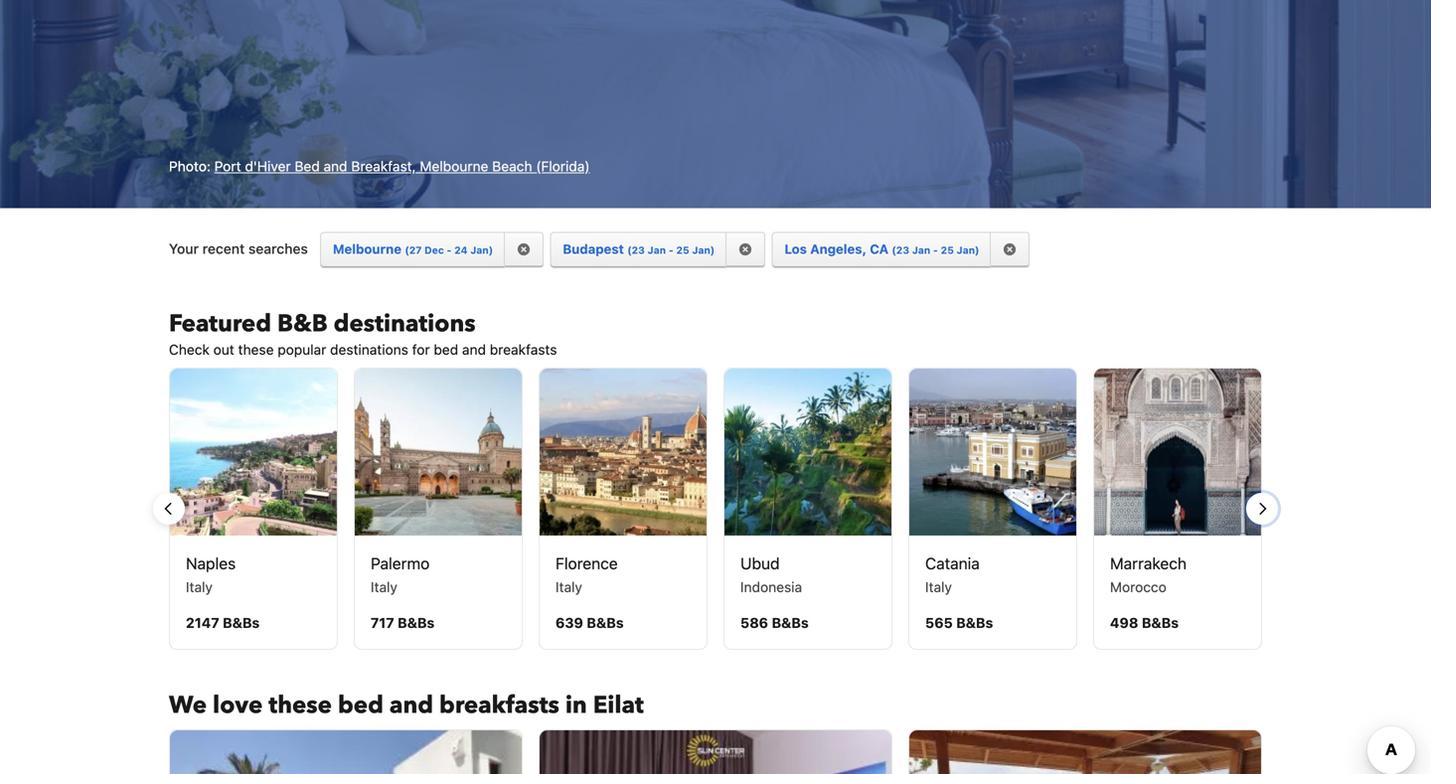 Task type: locate. For each thing, give the bounding box(es) containing it.
0 horizontal spatial (23
[[628, 244, 645, 256]]

jan inside los angeles, ca (23 jan - 25 jan)
[[913, 244, 931, 256]]

photo: port d'hiver bed and breakfast, melbourne beach (florida)
[[169, 158, 590, 174]]

eilat
[[593, 689, 644, 722]]

love
[[213, 689, 263, 722]]

0 horizontal spatial 25
[[677, 244, 690, 256]]

0 vertical spatial these
[[238, 341, 274, 358]]

bed right for
[[434, 341, 459, 358]]

these right love
[[269, 689, 332, 722]]

italy down palermo
[[371, 579, 398, 595]]

b&bs for catania
[[957, 615, 994, 631]]

b&bs for naples
[[223, 615, 260, 631]]

jan right angeles, ca at the right top
[[913, 244, 931, 256]]

destinations up for
[[334, 308, 476, 340]]

0 horizontal spatial jan)
[[471, 244, 493, 256]]

3 italy from the left
[[556, 579, 583, 595]]

b&bs inside 'naples' section
[[223, 615, 260, 631]]

(23 inside los angeles, ca (23 jan - 25 jan)
[[892, 244, 910, 256]]

b&bs inside "ubud" "section"
[[772, 615, 809, 631]]

25 inside budapest (23 jan - 25 jan)
[[677, 244, 690, 256]]

1 horizontal spatial -
[[669, 244, 674, 256]]

italy down catania
[[926, 579, 952, 595]]

2 horizontal spatial -
[[934, 244, 939, 256]]

2 jan) from the left
[[692, 244, 715, 256]]

melbourne
[[420, 158, 489, 174], [333, 241, 402, 256]]

b&bs inside marrakech section
[[1142, 615, 1179, 631]]

1 (23 from the left
[[628, 244, 645, 256]]

2 vertical spatial and
[[390, 689, 434, 722]]

featured b&b destinations region
[[153, 368, 1279, 650]]

0 horizontal spatial bed
[[338, 689, 384, 722]]

1 horizontal spatial and
[[390, 689, 434, 722]]

- inside melbourne (27 dec - 24 jan)
[[447, 244, 452, 256]]

2 horizontal spatial jan)
[[957, 244, 980, 256]]

1 jan from the left
[[648, 244, 666, 256]]

catania
[[926, 554, 980, 573]]

1 horizontal spatial melbourne
[[420, 158, 489, 174]]

bed
[[434, 341, 459, 358], [338, 689, 384, 722]]

1 25 from the left
[[677, 244, 690, 256]]

your recent searches
[[169, 240, 308, 257]]

bed down 717
[[338, 689, 384, 722]]

previous image
[[157, 497, 181, 521]]

0 horizontal spatial melbourne
[[333, 241, 402, 256]]

jan)
[[471, 244, 493, 256], [692, 244, 715, 256], [957, 244, 980, 256]]

586
[[741, 615, 769, 631]]

- left los angeles,&nbsp;ca
 - remove this item from your recent searches icon
[[934, 244, 939, 256]]

25 inside los angeles, ca (23 jan - 25 jan)
[[941, 244, 954, 256]]

(florida)
[[536, 158, 590, 174]]

melbourne left the beach
[[420, 158, 489, 174]]

ubud section
[[724, 368, 893, 650]]

0 horizontal spatial -
[[447, 244, 452, 256]]

(23
[[628, 244, 645, 256], [892, 244, 910, 256]]

0 vertical spatial destinations
[[334, 308, 476, 340]]

florence italy
[[556, 554, 618, 595]]

d'hiver
[[245, 158, 291, 174]]

jan) right 24
[[471, 244, 493, 256]]

your
[[169, 240, 199, 257]]

1 italy from the left
[[186, 579, 213, 595]]

b&bs
[[223, 615, 260, 631], [398, 615, 435, 631], [587, 615, 624, 631], [772, 615, 809, 631], [957, 615, 994, 631], [1142, 615, 1179, 631]]

639 b&bs
[[556, 615, 624, 631]]

ubud
[[741, 554, 780, 573]]

los angeles, ca (23 jan - 25 jan)
[[785, 241, 980, 256]]

b&bs inside florence section
[[587, 615, 624, 631]]

jan) inside melbourne (27 dec - 24 jan)
[[471, 244, 493, 256]]

b&bs inside palermo section
[[398, 615, 435, 631]]

melbourne left "(27"
[[333, 241, 402, 256]]

1 horizontal spatial jan)
[[692, 244, 715, 256]]

2 italy from the left
[[371, 579, 398, 595]]

2 - from the left
[[669, 244, 674, 256]]

italy for florence
[[556, 579, 583, 595]]

(23 right budapest at the left top of page
[[628, 244, 645, 256]]

b&bs for marrakech
[[1142, 615, 1179, 631]]

0 horizontal spatial and
[[324, 158, 348, 174]]

- inside budapest (23 jan - 25 jan)
[[669, 244, 674, 256]]

25
[[677, 244, 690, 256], [941, 244, 954, 256]]

jan) left los angeles,&nbsp;ca
 - remove this item from your recent searches icon
[[957, 244, 980, 256]]

italy inside naples italy
[[186, 579, 213, 595]]

b&bs right 586
[[772, 615, 809, 631]]

565
[[926, 615, 953, 631]]

1 vertical spatial these
[[269, 689, 332, 722]]

for
[[412, 341, 430, 358]]

- left 24
[[447, 244, 452, 256]]

(23 right angeles, ca at the right top
[[892, 244, 910, 256]]

4 italy from the left
[[926, 579, 952, 595]]

these inside featured b&b destinations check out these popular destinations for bed and breakfasts
[[238, 341, 274, 358]]

b&bs right 639
[[587, 615, 624, 631]]

3 b&bs from the left
[[587, 615, 624, 631]]

25 left budapest
 - remove this item from your recent searches image
[[677, 244, 690, 256]]

destinations left for
[[330, 341, 409, 358]]

- for melbourne
[[447, 244, 452, 256]]

jan) inside los angeles, ca (23 jan - 25 jan)
[[957, 244, 980, 256]]

(23 inside budapest (23 jan - 25 jan)
[[628, 244, 645, 256]]

b&bs right 2147
[[223, 615, 260, 631]]

italy inside the palermo italy
[[371, 579, 398, 595]]

2 25 from the left
[[941, 244, 954, 256]]

3 jan) from the left
[[957, 244, 980, 256]]

naples
[[186, 554, 236, 573]]

-
[[447, 244, 452, 256], [669, 244, 674, 256], [934, 244, 939, 256]]

b&bs inside catania section
[[957, 615, 994, 631]]

2 (23 from the left
[[892, 244, 910, 256]]

2147 b&bs
[[186, 615, 260, 631]]

4 b&bs from the left
[[772, 615, 809, 631]]

2 jan from the left
[[913, 244, 931, 256]]

jan
[[648, 244, 666, 256], [913, 244, 931, 256]]

b&bs right 498
[[1142, 615, 1179, 631]]

(27
[[405, 244, 422, 256]]

25 left los angeles,&nbsp;ca
 - remove this item from your recent searches icon
[[941, 244, 954, 256]]

jan) inside budapest (23 jan - 25 jan)
[[692, 244, 715, 256]]

1 vertical spatial and
[[462, 341, 486, 358]]

b&bs right 565
[[957, 615, 994, 631]]

los angeles,&nbsp;ca
 - remove this item from your recent searches image
[[1003, 243, 1017, 257]]

and
[[324, 158, 348, 174], [462, 341, 486, 358], [390, 689, 434, 722]]

3 - from the left
[[934, 244, 939, 256]]

1 vertical spatial destinations
[[330, 341, 409, 358]]

and for breakfasts
[[390, 689, 434, 722]]

and right bed
[[324, 158, 348, 174]]

italy down the florence
[[556, 579, 583, 595]]

1 vertical spatial melbourne
[[333, 241, 402, 256]]

and right for
[[462, 341, 486, 358]]

5 b&bs from the left
[[957, 615, 994, 631]]

1 horizontal spatial jan
[[913, 244, 931, 256]]

1 horizontal spatial (23
[[892, 244, 910, 256]]

italy
[[186, 579, 213, 595], [371, 579, 398, 595], [556, 579, 583, 595], [926, 579, 952, 595]]

catania image
[[910, 369, 1077, 536]]

1 jan) from the left
[[471, 244, 493, 256]]

0 vertical spatial and
[[324, 158, 348, 174]]

italy for naples
[[186, 579, 213, 595]]

and down 717 b&bs
[[390, 689, 434, 722]]

and for breakfast,
[[324, 158, 348, 174]]

- left budapest
 - remove this item from your recent searches image
[[669, 244, 674, 256]]

morocco
[[1111, 579, 1167, 595]]

next image
[[1251, 497, 1275, 521]]

6 b&bs from the left
[[1142, 615, 1179, 631]]

italy down the naples
[[186, 579, 213, 595]]

catania italy
[[926, 554, 980, 595]]

bed
[[295, 158, 320, 174]]

these
[[238, 341, 274, 358], [269, 689, 332, 722]]

0 vertical spatial bed
[[434, 341, 459, 358]]

1 horizontal spatial 25
[[941, 244, 954, 256]]

0 horizontal spatial jan
[[648, 244, 666, 256]]

b&bs right 717
[[398, 615, 435, 631]]

jan) left budapest
 - remove this item from your recent searches image
[[692, 244, 715, 256]]

2 b&bs from the left
[[398, 615, 435, 631]]

b&bs for florence
[[587, 615, 624, 631]]

jan right budapest at the left top of page
[[648, 244, 666, 256]]

palermo
[[371, 554, 430, 573]]

breakfast,
[[351, 158, 416, 174]]

2 horizontal spatial and
[[462, 341, 486, 358]]

photo:
[[169, 158, 211, 174]]

- inside los angeles, ca (23 jan - 25 jan)
[[934, 244, 939, 256]]

breakfasts
[[490, 341, 557, 358], [439, 689, 560, 722]]

these right the out
[[238, 341, 274, 358]]

1 - from the left
[[447, 244, 452, 256]]

catania section
[[909, 368, 1078, 650]]

2147
[[186, 615, 219, 631]]

0 vertical spatial breakfasts
[[490, 341, 557, 358]]

italy inside florence italy
[[556, 579, 583, 595]]

1 b&bs from the left
[[223, 615, 260, 631]]

1 horizontal spatial bed
[[434, 341, 459, 358]]

marrakech image
[[1095, 369, 1262, 536]]

destinations
[[334, 308, 476, 340], [330, 341, 409, 358]]

italy inside catania italy
[[926, 579, 952, 595]]



Task type: describe. For each thing, give the bounding box(es) containing it.
in
[[566, 689, 587, 722]]

angeles, ca
[[811, 241, 889, 256]]

naples image
[[170, 369, 337, 536]]

recent
[[203, 240, 245, 257]]

melbourne (27 dec - 24 jan)
[[333, 241, 493, 256]]

b&bs for palermo
[[398, 615, 435, 631]]

florence section
[[539, 368, 708, 650]]

featured b&b destinations check out these popular destinations for bed and breakfasts
[[169, 308, 557, 358]]

searches
[[248, 240, 308, 257]]

out
[[213, 341, 234, 358]]

port d'hiver bed and breakfast, melbourne beach (florida) link
[[214, 158, 590, 174]]

beach
[[492, 158, 532, 174]]

717 b&bs
[[371, 615, 435, 631]]

ubud image
[[725, 369, 892, 536]]

palermo section
[[354, 368, 523, 650]]

565 b&bs
[[926, 615, 994, 631]]

we love these bed and breakfasts in eilat
[[169, 689, 644, 722]]

marrakech
[[1111, 554, 1187, 573]]

b&b
[[277, 308, 328, 340]]

- for budapest
[[669, 244, 674, 256]]

port
[[214, 158, 241, 174]]

b&bs for ubud
[[772, 615, 809, 631]]

italy for palermo
[[371, 579, 398, 595]]

naples italy
[[186, 554, 236, 595]]

florence
[[556, 554, 618, 573]]

budapest (23 jan - 25 jan)
[[563, 241, 715, 256]]

jan inside budapest (23 jan - 25 jan)
[[648, 244, 666, 256]]

italy for catania
[[926, 579, 952, 595]]

we
[[169, 689, 207, 722]]

jan) for melbourne
[[471, 244, 493, 256]]

naples section
[[169, 368, 338, 650]]

jan) for budapest
[[692, 244, 715, 256]]

palermo italy
[[371, 554, 430, 595]]

dec
[[425, 244, 444, 256]]

featured
[[169, 308, 271, 340]]

check
[[169, 341, 210, 358]]

marrakech morocco
[[1111, 554, 1187, 595]]

717
[[371, 615, 394, 631]]

1 vertical spatial bed
[[338, 689, 384, 722]]

and inside featured b&b destinations check out these popular destinations for bed and breakfasts
[[462, 341, 486, 358]]

498
[[1111, 615, 1139, 631]]

ubud indonesia
[[741, 554, 803, 595]]

0 vertical spatial melbourne
[[420, 158, 489, 174]]

24
[[455, 244, 468, 256]]

los
[[785, 241, 807, 256]]

marrakech section
[[1094, 368, 1263, 650]]

palermo image
[[355, 369, 522, 536]]

florence image
[[540, 369, 707, 536]]

melbourne
 - remove this item from your recent searches image
[[517, 243, 531, 257]]

bed inside featured b&b destinations check out these popular destinations for bed and breakfasts
[[434, 341, 459, 358]]

budapest
 - remove this item from your recent searches image
[[739, 243, 753, 257]]

indonesia
[[741, 579, 803, 595]]

popular
[[278, 341, 326, 358]]

budapest
[[563, 241, 624, 256]]

498 b&bs
[[1111, 615, 1179, 631]]

breakfasts inside featured b&b destinations check out these popular destinations for bed and breakfasts
[[490, 341, 557, 358]]

586 b&bs
[[741, 615, 809, 631]]

639
[[556, 615, 584, 631]]

1 vertical spatial breakfasts
[[439, 689, 560, 722]]



Task type: vqa. For each thing, say whether or not it's contained in the screenshot.


